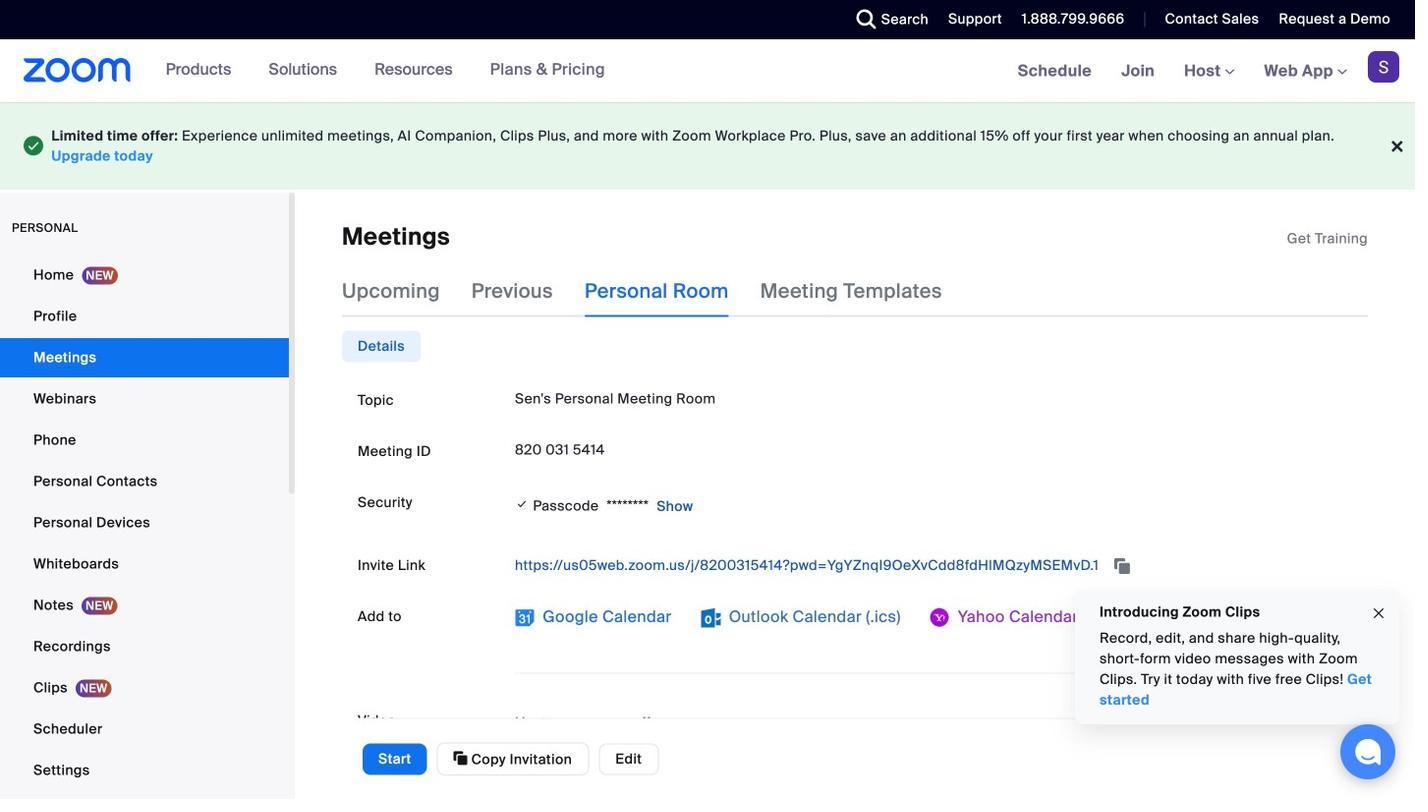 Task type: vqa. For each thing, say whether or not it's contained in the screenshot.
Personal Menu menu on the left of the page
yes



Task type: describe. For each thing, give the bounding box(es) containing it.
meetings navigation
[[1003, 39, 1416, 104]]

0 vertical spatial application
[[1287, 229, 1368, 249]]

add to outlook calendar (.ics) image
[[701, 608, 721, 628]]

type image
[[24, 132, 44, 160]]

personal menu menu
[[0, 256, 289, 799]]



Task type: locate. For each thing, give the bounding box(es) containing it.
zoom logo image
[[24, 58, 131, 83]]

1 vertical spatial application
[[515, 550, 1353, 581]]

add to yahoo calendar image
[[931, 608, 950, 628]]

tabs of meeting tab list
[[342, 266, 974, 317]]

product information navigation
[[131, 39, 620, 102]]

checked image
[[515, 495, 529, 514]]

banner
[[0, 39, 1416, 104]]

tab
[[342, 331, 421, 362]]

open chat image
[[1355, 738, 1382, 766]]

add to google calendar image
[[515, 608, 535, 628]]

footer
[[0, 102, 1416, 190]]

profile picture image
[[1368, 51, 1400, 83]]

tab list
[[342, 331, 421, 362]]

close image
[[1371, 602, 1387, 625]]

application
[[1287, 229, 1368, 249], [515, 550, 1353, 581]]

copy image
[[454, 750, 468, 767]]



